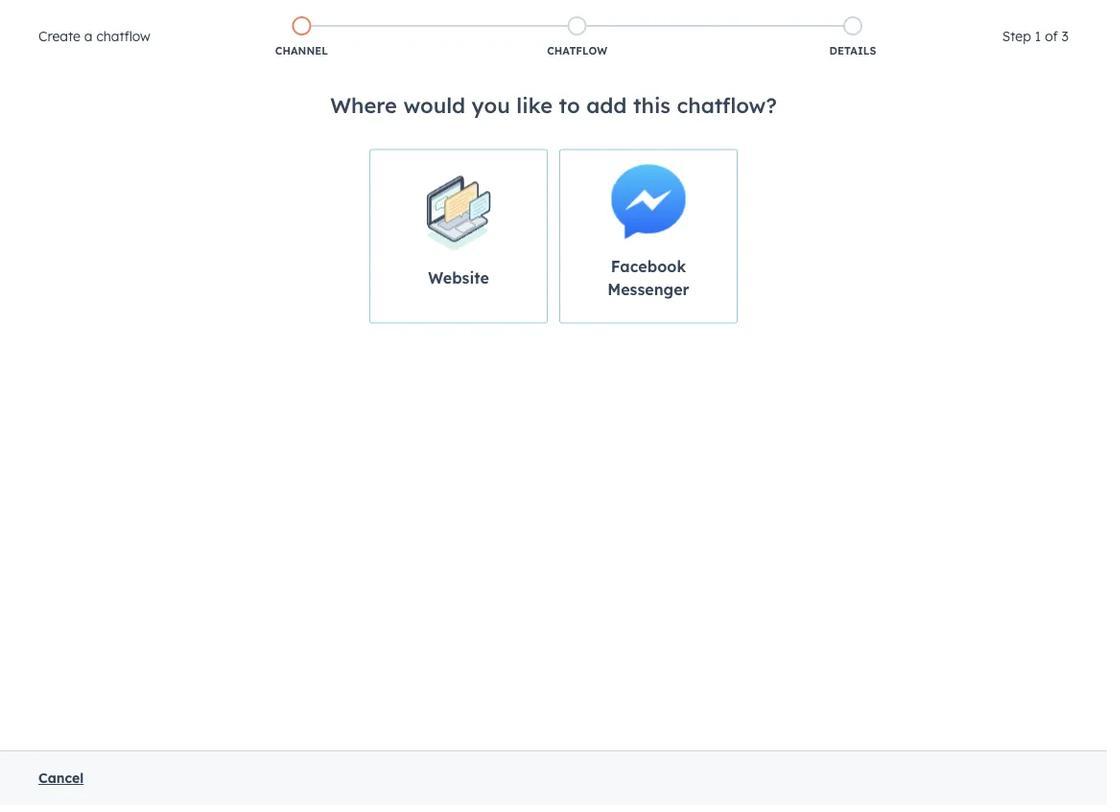 Task type: locate. For each thing, give the bounding box(es) containing it.
messenger
[[607, 280, 689, 299]]

menu
[[821, 0, 1084, 31]]

would
[[403, 92, 465, 118]]

menu item
[[985, 0, 1084, 31]]

like
[[516, 92, 553, 118]]

Search HubSpot search field
[[838, 40, 1073, 73]]

add
[[586, 92, 627, 118]]

step
[[1002, 28, 1031, 45]]

marketplaces image
[[862, 9, 880, 26]]

create a chatflow
[[38, 28, 150, 45]]

create
[[38, 28, 81, 45]]

list
[[164, 12, 991, 62]]

channel list item
[[164, 12, 439, 62]]

of
[[1045, 28, 1058, 45]]

where
[[330, 92, 397, 118]]

facebook messenger
[[607, 257, 689, 299]]

chatflow
[[547, 44, 607, 58]]

step 1 of 3
[[1002, 28, 1069, 45]]

chatflow
[[96, 28, 150, 45]]

chatflow list item
[[439, 12, 715, 62]]

website
[[428, 268, 489, 287]]

where would you like to add this chatflow?
[[330, 92, 777, 118]]

cancel button
[[38, 767, 84, 790]]



Task type: vqa. For each thing, say whether or not it's contained in the screenshot.
Website
yes



Task type: describe. For each thing, give the bounding box(es) containing it.
cancel
[[38, 770, 84, 787]]

3
[[1062, 28, 1069, 45]]

Website checkbox
[[370, 149, 548, 324]]

a
[[84, 28, 93, 45]]

list containing channel
[[164, 12, 991, 62]]

Facebook Messenger checkbox
[[559, 149, 738, 324]]

you
[[472, 92, 510, 118]]

facebook
[[611, 257, 686, 276]]

this
[[633, 92, 671, 118]]

marketplaces button
[[851, 0, 891, 31]]

channel
[[275, 44, 328, 58]]

details
[[829, 44, 876, 58]]

1
[[1035, 28, 1041, 45]]

upgrade link
[[823, 5, 847, 25]]

chatflow?
[[677, 92, 777, 118]]

to
[[559, 92, 580, 118]]

upgrade image
[[826, 8, 844, 25]]

details list item
[[715, 12, 991, 62]]



